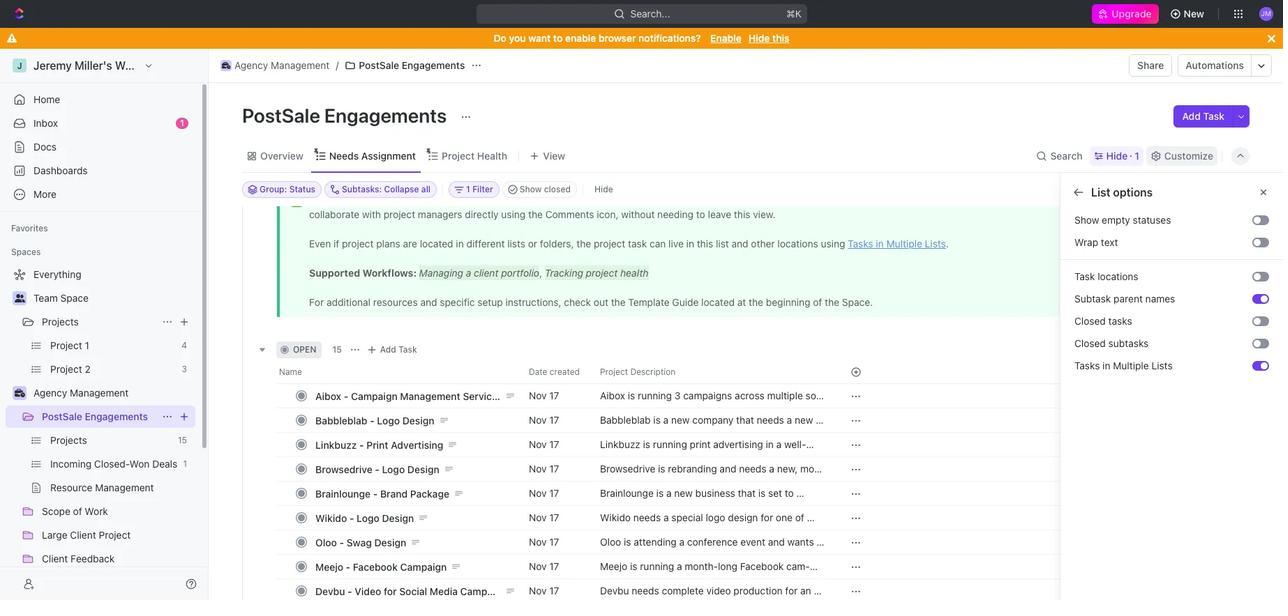 Task type: vqa. For each thing, say whether or not it's contained in the screenshot.
bottommost Project Notes
no



Task type: locate. For each thing, give the bounding box(es) containing it.
deals
[[152, 458, 177, 470]]

a inside linkbuzz is running print advertising in a well- known magazine and needs content creation.
[[776, 439, 782, 451]]

of left "work"
[[73, 506, 82, 518]]

list
[[1091, 186, 1111, 199], [1133, 186, 1153, 199], [1091, 242, 1107, 254]]

browsedrive up brainlounge
[[315, 464, 372, 476]]

hide right closed
[[594, 184, 613, 195]]

customize up the empty
[[1075, 186, 1131, 199]]

options inside button
[[1110, 242, 1144, 254]]

1 horizontal spatial customize
[[1164, 150, 1213, 162]]

a
[[776, 439, 782, 451], [769, 463, 774, 475], [664, 512, 669, 524]]

closed down subtask
[[1075, 315, 1106, 327]]

devbu up upcoming
[[600, 585, 629, 597]]

needs up subtasks:
[[329, 150, 359, 162]]

for left an
[[785, 585, 798, 597]]

babbleblab - logo design
[[315, 415, 434, 427]]

rebranding
[[668, 463, 717, 475]]

0 vertical spatial show
[[520, 184, 542, 195]]

1 horizontal spatial postsale engagements link
[[341, 57, 468, 74]]

- up print
[[370, 415, 375, 427]]

projects down team space
[[42, 316, 79, 328]]

more inside dropdown button
[[33, 188, 57, 200]]

tree
[[6, 264, 195, 601]]

1 vertical spatial 15
[[178, 435, 187, 446]]

design up advertising
[[402, 415, 434, 427]]

client
[[70, 530, 96, 541], [42, 553, 68, 565]]

postsale engagements link up closed-
[[42, 406, 156, 428]]

more
[[33, 188, 57, 200], [1091, 264, 1114, 276]]

1 horizontal spatial client
[[70, 530, 96, 541]]

1 vertical spatial postsale
[[242, 104, 320, 127]]

1 vertical spatial needs assignment
[[1091, 214, 1176, 226]]

0 vertical spatial needs
[[329, 150, 359, 162]]

0 vertical spatial list options
[[1091, 186, 1153, 199]]

1 horizontal spatial agency management
[[234, 59, 330, 71]]

more inside button
[[1091, 264, 1114, 276]]

task up name dropdown button
[[399, 345, 417, 355]]

campaign
[[351, 390, 398, 402], [400, 561, 447, 573], [460, 586, 507, 598]]

more down dashboards at the top left
[[33, 188, 57, 200]]

1 horizontal spatial in
[[1103, 360, 1110, 372]]

is inside browsedrive is rebranding and needs a new, mod ern logo.
[[658, 463, 665, 475]]

- for browsedrive
[[375, 464, 380, 476]]

1 horizontal spatial of
[[795, 512, 804, 524]]

of right one
[[795, 512, 804, 524]]

subtasks:
[[342, 184, 382, 195]]

1 vertical spatial postsale engagements link
[[42, 406, 156, 428]]

needs assignment link
[[326, 146, 416, 166]]

assignment up subtasks: collapse all
[[361, 150, 416, 162]]

0 horizontal spatial for
[[384, 586, 397, 598]]

logo up brand
[[382, 464, 405, 476]]

show inside the show empty statuses button
[[1075, 214, 1099, 226]]

- for devbu
[[348, 586, 352, 598]]

- for linkbuzz
[[359, 439, 364, 451]]

campaign up babbleblab - logo design
[[351, 390, 398, 402]]

needs down print
[[697, 452, 725, 463]]

task inside button
[[1075, 271, 1095, 283]]

1 horizontal spatial wikido
[[600, 512, 631, 524]]

subtask parent names button
[[1069, 288, 1252, 310]]

0 horizontal spatial linkbuzz
[[315, 439, 357, 451]]

group:
[[260, 184, 287, 195]]

customize inside "button"
[[1164, 150, 1213, 162]]

list options inside button
[[1091, 242, 1144, 254]]

1 vertical spatial agency management
[[33, 387, 129, 399]]

is up magazine
[[643, 439, 650, 451]]

0 horizontal spatial task
[[399, 345, 417, 355]]

wikido inside wikido - logo design link
[[315, 512, 347, 524]]

linkbuzz inside "link"
[[315, 439, 357, 451]]

more down wrap text
[[1091, 264, 1114, 276]]

⌘k
[[786, 8, 801, 20]]

0 horizontal spatial hide
[[594, 184, 613, 195]]

0 vertical spatial projects link
[[42, 311, 156, 334]]

1 vertical spatial assignment
[[1123, 214, 1176, 226]]

status
[[289, 184, 315, 195], [1230, 344, 1255, 354]]

show up "wrap"
[[1075, 214, 1099, 226]]

postsale up overview
[[242, 104, 320, 127]]

0 vertical spatial agency
[[234, 59, 268, 71]]

2 vertical spatial engagements
[[85, 411, 148, 423]]

needs up text
[[1091, 214, 1120, 226]]

1 vertical spatial more
[[1091, 264, 1114, 276]]

project health
[[442, 150, 507, 162]]

logo.
[[617, 476, 640, 488]]

logo inside wikido - logo design link
[[357, 512, 379, 524]]

1 inside dropdown button
[[466, 184, 470, 195]]

0 horizontal spatial campaign
[[351, 390, 398, 402]]

0 vertical spatial in
[[1103, 360, 1110, 372]]

task down automations button
[[1203, 110, 1225, 122]]

postsale engagements link right "/"
[[341, 57, 468, 74]]

1 vertical spatial list options
[[1091, 242, 1144, 254]]

logo inside babbleblab - logo design link
[[377, 415, 400, 427]]

a up creation. at right
[[776, 439, 782, 451]]

project inside dropdown button
[[600, 367, 628, 377]]

devbu for devbu needs complete video production for an upcoming social media campaign.
[[600, 585, 629, 597]]

upgrade
[[1112, 8, 1152, 20]]

assignment up "wrap text" button
[[1123, 214, 1176, 226]]

needs assignment up subtasks:
[[329, 150, 416, 162]]

show left closed
[[520, 184, 542, 195]]

2 vertical spatial campaign
[[460, 586, 507, 598]]

0 vertical spatial closed
[[1075, 315, 1106, 327]]

project for project health
[[442, 150, 475, 162]]

options up show empty statuses
[[1113, 186, 1153, 199]]

postsale engagements
[[359, 59, 465, 71], [242, 104, 451, 127], [42, 411, 148, 423]]

0 horizontal spatial add task button
[[363, 342, 423, 359]]

browsedrive inside browsedrive is rebranding and needs a new, mod ern logo.
[[600, 463, 655, 475]]

settings
[[1117, 264, 1153, 276]]

project left description
[[600, 367, 628, 377]]

browsedrive for browsedrive - logo design
[[315, 464, 372, 476]]

linkbuzz up known
[[600, 439, 640, 451]]

scope of work link
[[42, 501, 193, 523]]

- for brainlounge
[[373, 488, 378, 500]]

needs assignment
[[329, 150, 416, 162], [1091, 214, 1176, 226]]

- down print
[[375, 464, 380, 476]]

0 horizontal spatial agency management
[[33, 387, 129, 399]]

brainlounge
[[315, 488, 371, 500]]

business time image
[[222, 62, 230, 69], [14, 389, 25, 398]]

- inside linkbuzz - print advertising "link"
[[359, 439, 364, 451]]

1 filter button
[[449, 181, 499, 198]]

more for more
[[33, 188, 57, 200]]

campaign up devbu - video for social media campaign link
[[400, 561, 447, 573]]

agency management
[[234, 59, 330, 71], [33, 387, 129, 399]]

hide inside 'button'
[[594, 184, 613, 195]]

0 vertical spatial postsale engagements
[[359, 59, 465, 71]]

closed inside button
[[1075, 315, 1106, 327]]

0 vertical spatial customize
[[1164, 150, 1213, 162]]

list up task locations at right
[[1091, 242, 1107, 254]]

0 vertical spatial is
[[643, 439, 650, 451]]

linkbuzz for linkbuzz - print advertising
[[315, 439, 357, 451]]

1 vertical spatial options
[[1110, 242, 1144, 254]]

closed up tasks
[[1075, 338, 1106, 350]]

project down scope of work link
[[99, 530, 131, 541]]

2 list options from the top
[[1091, 242, 1144, 254]]

- inside babbleblab - logo design link
[[370, 415, 375, 427]]

postsale
[[359, 59, 399, 71], [242, 104, 320, 127], [42, 411, 82, 423]]

list options
[[1091, 186, 1153, 199], [1091, 242, 1144, 254]]

agency inside tree
[[33, 387, 67, 399]]

projects link down 'team space' link
[[42, 311, 156, 334]]

browsedrive - logo design
[[315, 464, 439, 476]]

1 horizontal spatial show
[[1075, 214, 1099, 226]]

statuses
[[1133, 214, 1171, 226]]

0 vertical spatial campaign
[[351, 390, 398, 402]]

in inside tasks in multiple lists button
[[1103, 360, 1110, 372]]

0 vertical spatial postsale
[[359, 59, 399, 71]]

of inside wikido needs a special logo design for one of their sub-brands.
[[795, 512, 804, 524]]

- inside wikido - logo design link
[[350, 512, 354, 524]]

1 horizontal spatial is
[[658, 463, 665, 475]]

- inside devbu - video for social media campaign link
[[348, 586, 352, 598]]

0 horizontal spatial customize
[[1075, 186, 1131, 199]]

design for browsedrive - logo design
[[407, 464, 439, 476]]

0 vertical spatial needs assignment
[[329, 150, 416, 162]]

1 vertical spatial logo
[[382, 464, 405, 476]]

list up the empty
[[1091, 186, 1111, 199]]

project for project 1
[[50, 340, 82, 352]]

content
[[728, 452, 762, 463]]

agency management link left "/"
[[217, 57, 333, 74]]

more settings button
[[1069, 260, 1275, 282]]

1 vertical spatial add task button
[[363, 342, 423, 359]]

agency management down 2
[[33, 387, 129, 399]]

show for show empty statuses
[[1075, 214, 1099, 226]]

brand
[[380, 488, 408, 500]]

browsedrive up "logo."
[[600, 463, 655, 475]]

projects up incoming
[[50, 435, 87, 447]]

1 vertical spatial add task
[[380, 345, 417, 355]]

tree containing everything
[[6, 264, 195, 601]]

0 horizontal spatial agency
[[33, 387, 67, 399]]

all
[[421, 184, 431, 195]]

- inside brainlounge - brand package 'link'
[[373, 488, 378, 500]]

15 up incoming closed-won deals 1
[[178, 435, 187, 446]]

everything link
[[6, 264, 193, 286]]

15
[[332, 345, 342, 355], [178, 435, 187, 446]]

project 1
[[50, 340, 89, 352]]

- left print
[[359, 439, 364, 451]]

options up more settings
[[1110, 242, 1144, 254]]

sidebar navigation
[[0, 49, 211, 601]]

share
[[1137, 59, 1164, 71]]

0 horizontal spatial show
[[520, 184, 542, 195]]

add task button up name dropdown button
[[363, 342, 423, 359]]

campaign right media
[[460, 586, 507, 598]]

1 vertical spatial show
[[1075, 214, 1099, 226]]

hide for hide 1
[[1106, 150, 1128, 162]]

0 horizontal spatial browsedrive
[[315, 464, 372, 476]]

design up meejo - facebook campaign
[[374, 537, 406, 549]]

design down brand
[[382, 512, 414, 524]]

- inside the oloo - swag design link
[[339, 537, 344, 549]]

- right aibox
[[344, 390, 348, 402]]

1 vertical spatial projects link
[[50, 430, 172, 452]]

- inside 'meejo - facebook campaign' 'link'
[[346, 561, 350, 573]]

2 horizontal spatial task
[[1203, 110, 1225, 122]]

hide up customize list
[[1106, 150, 1128, 162]]

1 horizontal spatial needs assignment
[[1091, 214, 1176, 226]]

1 horizontal spatial business time image
[[222, 62, 230, 69]]

postsale down project 2
[[42, 411, 82, 423]]

1 vertical spatial closed
[[1075, 338, 1106, 350]]

- right meejo
[[346, 561, 350, 573]]

1 horizontal spatial agency
[[234, 59, 268, 71]]

new
[[1184, 8, 1204, 20]]

jm button
[[1255, 3, 1278, 25]]

mod
[[800, 463, 825, 475]]

client up client feedback
[[70, 530, 96, 541]]

and down print
[[678, 452, 695, 463]]

add task up name dropdown button
[[380, 345, 417, 355]]

0 horizontal spatial in
[[766, 439, 774, 451]]

- left video
[[348, 586, 352, 598]]

0 vertical spatial a
[[776, 439, 782, 451]]

logo up "oloo - swag design"
[[357, 512, 379, 524]]

parent
[[1114, 293, 1143, 305]]

user group image
[[14, 294, 25, 303]]

jeremy miller's workspace
[[33, 59, 173, 72]]

open
[[293, 345, 316, 355]]

logo for babbleblab
[[377, 415, 400, 427]]

browsedrive is rebranding and needs a new, mod ern logo.
[[600, 463, 825, 488]]

logo up linkbuzz - print advertising
[[377, 415, 400, 427]]

project up project 2
[[50, 340, 82, 352]]

0 horizontal spatial is
[[643, 439, 650, 451]]

wikido up the their
[[600, 512, 631, 524]]

add up name dropdown button
[[380, 345, 396, 355]]

1 horizontal spatial a
[[769, 463, 774, 475]]

customize up search tasks... "text field"
[[1164, 150, 1213, 162]]

large client project
[[42, 530, 131, 541]]

management left "/"
[[271, 59, 330, 71]]

subtask parent names
[[1075, 293, 1175, 305]]

15 right open
[[332, 345, 342, 355]]

oloo - swag design link
[[312, 533, 518, 553]]

1 horizontal spatial needs
[[1091, 214, 1120, 226]]

0 vertical spatial add
[[1182, 110, 1201, 122]]

needs up sub-
[[633, 512, 661, 524]]

agency management inside tree
[[33, 387, 129, 399]]

show empty statuses button
[[1069, 209, 1252, 232]]

show inside show closed dropdown button
[[520, 184, 542, 195]]

1 vertical spatial postsale engagements
[[242, 104, 451, 127]]

closed for closed tasks
[[1075, 315, 1106, 327]]

devbu for devbu - video for social media campaign
[[315, 586, 345, 598]]

a up brands.
[[664, 512, 669, 524]]

for left one
[[761, 512, 773, 524]]

and inside browsedrive is rebranding and needs a new, mod ern logo.
[[720, 463, 736, 475]]

locations
[[1098, 271, 1138, 283]]

0 horizontal spatial wikido
[[315, 512, 347, 524]]

an
[[800, 585, 811, 597]]

campaign inside 'link'
[[400, 561, 447, 573]]

- for meejo
[[346, 561, 350, 573]]

devbu inside devbu - video for social media campaign link
[[315, 586, 345, 598]]

0 horizontal spatial postsale
[[42, 411, 82, 423]]

projects link up closed-
[[50, 430, 172, 452]]

a inside browsedrive is rebranding and needs a new, mod ern logo.
[[769, 463, 774, 475]]

and inside linkbuzz is running print advertising in a well- known magazine and needs content creation.
[[678, 452, 695, 463]]

design for babbleblab - logo design
[[402, 415, 434, 427]]

2 vertical spatial postsale
[[42, 411, 82, 423]]

logo inside browsedrive - logo design link
[[382, 464, 405, 476]]

- right oloo
[[339, 537, 344, 549]]

home link
[[6, 89, 195, 111]]

- for oloo
[[339, 537, 344, 549]]

1 horizontal spatial more
[[1091, 264, 1114, 276]]

1 vertical spatial business time image
[[14, 389, 25, 398]]

projects link
[[42, 311, 156, 334], [50, 430, 172, 452]]

in up creation. at right
[[766, 439, 774, 451]]

closed
[[544, 184, 571, 195]]

search button
[[1032, 146, 1087, 166]]

needs assignment up text
[[1091, 214, 1176, 226]]

well-
[[784, 439, 806, 451]]

list options up show empty statuses
[[1091, 186, 1153, 199]]

agency management left "/"
[[234, 59, 330, 71]]

production
[[734, 585, 783, 597]]

postsale engagements link
[[341, 57, 468, 74], [42, 406, 156, 428]]

feedback
[[71, 553, 115, 565]]

0 horizontal spatial of
[[73, 506, 82, 518]]

closed for closed subtasks
[[1075, 338, 1106, 350]]

needs down advertising
[[739, 463, 767, 475]]

list options up more settings
[[1091, 242, 1144, 254]]

for inside devbu needs complete video production for an upcoming social media campaign.
[[785, 585, 798, 597]]

0 horizontal spatial and
[[678, 452, 695, 463]]

2 vertical spatial a
[[664, 512, 669, 524]]

is down running on the bottom of page
[[658, 463, 665, 475]]

0 horizontal spatial more
[[33, 188, 57, 200]]

1 vertical spatial task
[[1075, 271, 1095, 283]]

1 vertical spatial is
[[658, 463, 665, 475]]

client down large at the left bottom
[[42, 553, 68, 565]]

add task button up "customize" "button" in the top right of the page
[[1174, 105, 1233, 128]]

agency management link down project 2 link
[[33, 382, 193, 405]]

design
[[728, 512, 758, 524]]

agency management link
[[217, 57, 333, 74], [33, 382, 193, 405]]

hide left this
[[749, 32, 770, 44]]

needs up social on the right bottom of page
[[632, 585, 659, 597]]

devbu
[[600, 585, 629, 597], [315, 586, 345, 598]]

design
[[402, 415, 434, 427], [407, 464, 439, 476], [382, 512, 414, 524], [374, 537, 406, 549]]

0 horizontal spatial assignment
[[361, 150, 416, 162]]

0 horizontal spatial postsale engagements link
[[42, 406, 156, 428]]

logo
[[377, 415, 400, 427], [382, 464, 405, 476], [357, 512, 379, 524]]

linkbuzz inside linkbuzz is running print advertising in a well- known magazine and needs content creation.
[[600, 439, 640, 451]]

closed inside button
[[1075, 338, 1106, 350]]

add
[[1182, 110, 1201, 122], [380, 345, 396, 355]]

0 vertical spatial engagements
[[402, 59, 465, 71]]

1 vertical spatial in
[[766, 439, 774, 451]]

0 vertical spatial 15
[[332, 345, 342, 355]]

add up "customize" "button" in the top right of the page
[[1182, 110, 1201, 122]]

- left brand
[[373, 488, 378, 500]]

0 horizontal spatial business time image
[[14, 389, 25, 398]]

15 inside tree
[[178, 435, 187, 446]]

needs
[[697, 452, 725, 463], [739, 463, 767, 475], [633, 512, 661, 524], [632, 585, 659, 597]]

incoming
[[50, 458, 92, 470]]

- inside aibox - campaign management services link
[[344, 390, 348, 402]]

more button
[[6, 184, 195, 206]]

2 closed from the top
[[1075, 338, 1106, 350]]

needs inside browsedrive is rebranding and needs a new, mod ern logo.
[[739, 463, 767, 475]]

devbu - video for social media campaign
[[315, 586, 507, 598]]

0 horizontal spatial devbu
[[315, 586, 345, 598]]

devbu down meejo
[[315, 586, 345, 598]]

incoming closed-won deals 1
[[50, 458, 187, 470]]

devbu needs complete video production for an upcoming social media campaign. button
[[592, 579, 834, 601]]

2 horizontal spatial for
[[785, 585, 798, 597]]

advertising
[[713, 439, 763, 451]]

management down 2
[[70, 387, 129, 399]]

- inside browsedrive - logo design link
[[375, 464, 380, 476]]

wikido inside wikido needs a special logo design for one of their sub-brands.
[[600, 512, 631, 524]]

1 closed from the top
[[1075, 315, 1106, 327]]

0 vertical spatial add task
[[1182, 110, 1225, 122]]

project
[[442, 150, 475, 162], [50, 340, 82, 352], [50, 364, 82, 375], [600, 367, 628, 377], [99, 530, 131, 541]]

0 vertical spatial assignment
[[361, 150, 416, 162]]

customize for customize list
[[1075, 186, 1131, 199]]

in down group
[[1103, 360, 1110, 372]]

closed tasks
[[1075, 315, 1132, 327]]

design down advertising
[[407, 464, 439, 476]]

task up subtask
[[1075, 271, 1095, 283]]

0 horizontal spatial add
[[380, 345, 396, 355]]

agency
[[234, 59, 268, 71], [33, 387, 67, 399]]

for right video
[[384, 586, 397, 598]]

assignment
[[361, 150, 416, 162], [1123, 214, 1176, 226]]

0 vertical spatial agency management link
[[217, 57, 333, 74]]

do you want to enable browser notifications? enable hide this
[[494, 32, 789, 44]]

1 vertical spatial hide
[[1106, 150, 1128, 162]]

and down advertising
[[720, 463, 736, 475]]

postsale right "/"
[[359, 59, 399, 71]]

project left 2
[[50, 364, 82, 375]]

is inside linkbuzz is running print advertising in a well- known magazine and needs content creation.
[[643, 439, 650, 451]]

1 list options from the top
[[1091, 186, 1153, 199]]

linkbuzz for linkbuzz is running print advertising in a well- known magazine and needs content creation.
[[600, 439, 640, 451]]

task
[[1203, 110, 1225, 122], [1075, 271, 1095, 283], [399, 345, 417, 355]]

devbu inside devbu needs complete video production for an upcoming social media campaign.
[[600, 585, 629, 597]]

- up "swag"
[[350, 512, 354, 524]]

linkbuzz down babbleblab
[[315, 439, 357, 451]]

wikido up oloo
[[315, 512, 347, 524]]

needs inside devbu needs complete video production for an upcoming social media campaign.
[[632, 585, 659, 597]]



Task type: describe. For each thing, give the bounding box(es) containing it.
social
[[399, 586, 427, 598]]

closed subtasks button
[[1069, 333, 1252, 355]]

hide for hide
[[594, 184, 613, 195]]

2
[[85, 364, 91, 375]]

project for project description
[[600, 367, 628, 377]]

meejo
[[315, 561, 343, 573]]

logo for browsedrive
[[382, 464, 405, 476]]

team space
[[33, 292, 89, 304]]

2 vertical spatial task
[[399, 345, 417, 355]]

new,
[[777, 463, 798, 475]]

description
[[630, 367, 676, 377]]

logo
[[706, 512, 725, 524]]

babbleblab
[[315, 415, 367, 427]]

2 horizontal spatial campaign
[[460, 586, 507, 598]]

swag
[[347, 537, 372, 549]]

management down incoming closed-won deals 1
[[95, 482, 154, 494]]

closed-
[[94, 458, 129, 470]]

task locations button
[[1069, 266, 1252, 288]]

tasks
[[1108, 315, 1132, 327]]

more for more settings
[[1091, 264, 1114, 276]]

to
[[553, 32, 563, 44]]

babbleblab - logo design link
[[312, 411, 518, 431]]

0 horizontal spatial needs
[[329, 150, 359, 162]]

more settings
[[1091, 264, 1153, 276]]

customize for customize
[[1164, 150, 1213, 162]]

0 vertical spatial projects
[[42, 316, 79, 328]]

wrap text button
[[1069, 232, 1252, 254]]

linkbuzz - print advertising link
[[312, 435, 518, 455]]

jeremy miller's workspace, , element
[[13, 59, 27, 73]]

resource management link
[[50, 477, 193, 500]]

- for aibox
[[344, 390, 348, 402]]

aibox - campaign management services link
[[312, 386, 518, 406]]

1 horizontal spatial 15
[[332, 345, 342, 355]]

postsale inside tree
[[42, 411, 82, 423]]

design for oloo - swag design
[[374, 537, 406, 549]]

client feedback link
[[42, 548, 193, 571]]

subtask
[[1075, 293, 1111, 305]]

0 vertical spatial hide
[[749, 32, 770, 44]]

1 horizontal spatial add
[[1182, 110, 1201, 122]]

needs inside linkbuzz is running print advertising in a well- known magazine and needs content creation.
[[697, 452, 725, 463]]

project health link
[[439, 146, 507, 166]]

creation.
[[765, 452, 804, 463]]

of inside tree
[[73, 506, 82, 518]]

logo for wikido
[[357, 512, 379, 524]]

for inside wikido needs a special logo design for one of their sub-brands.
[[761, 512, 773, 524]]

facebook
[[353, 561, 398, 573]]

1 filter
[[466, 184, 493, 195]]

in inside linkbuzz is running print advertising in a well- known magazine and needs content creation.
[[766, 439, 774, 451]]

special
[[671, 512, 703, 524]]

print
[[366, 439, 388, 451]]

postsale engagements inside tree
[[42, 411, 148, 423]]

subtasks
[[1108, 338, 1149, 350]]

new button
[[1164, 3, 1213, 25]]

0 horizontal spatial needs assignment
[[329, 150, 416, 162]]

this
[[772, 32, 789, 44]]

0 vertical spatial postsale engagements link
[[341, 57, 468, 74]]

campaign.
[[706, 598, 753, 601]]

engagements inside tree
[[85, 411, 148, 423]]

work
[[85, 506, 108, 518]]

print
[[690, 439, 711, 451]]

date
[[529, 367, 547, 377]]

magazine
[[632, 452, 675, 463]]

1 horizontal spatial agency management link
[[217, 57, 333, 74]]

wikido for wikido needs a special logo design for one of their sub-brands.
[[600, 512, 631, 524]]

1 horizontal spatial assignment
[[1123, 214, 1176, 226]]

list inside button
[[1091, 242, 1107, 254]]

0 horizontal spatial client
[[42, 553, 68, 565]]

aibox
[[315, 390, 341, 402]]

share button
[[1129, 54, 1173, 77]]

closed subtasks
[[1075, 338, 1149, 350]]

0 horizontal spatial agency management link
[[33, 382, 193, 405]]

management up babbleblab - logo design link
[[400, 390, 460, 402]]

group: status
[[260, 184, 315, 195]]

jeremy
[[33, 59, 72, 72]]

business time image inside tree
[[14, 389, 25, 398]]

name button
[[276, 361, 521, 384]]

package
[[410, 488, 449, 500]]

1 vertical spatial add
[[380, 345, 396, 355]]

/
[[336, 59, 339, 71]]

tree inside the sidebar navigation
[[6, 264, 195, 601]]

advertising
[[391, 439, 443, 451]]

wikido for wikido - logo design
[[315, 512, 347, 524]]

wikido needs a special logo design for one of their sub-brands.
[[600, 512, 807, 537]]

services
[[463, 390, 503, 402]]

want
[[528, 32, 551, 44]]

resource
[[50, 482, 92, 494]]

is for rebranding
[[658, 463, 665, 475]]

browsedrive - logo design link
[[312, 459, 518, 480]]

automations button
[[1179, 55, 1251, 76]]

group
[[1091, 343, 1119, 355]]

needs inside wikido needs a special logo design for one of their sub-brands.
[[633, 512, 661, 524]]

0 horizontal spatial add task
[[380, 345, 417, 355]]

you
[[509, 32, 526, 44]]

inbox
[[33, 117, 58, 129]]

is for running
[[643, 439, 650, 451]]

project for project 2
[[50, 364, 82, 375]]

a inside wikido needs a special logo design for one of their sub-brands.
[[664, 512, 669, 524]]

0 horizontal spatial status
[[289, 184, 315, 195]]

browsedrive is rebranding and needs a new, mod ern logo. button
[[592, 457, 834, 488]]

favorites button
[[6, 220, 54, 237]]

enable
[[710, 32, 742, 44]]

aibox - campaign management services
[[315, 390, 503, 402]]

0 vertical spatial client
[[70, 530, 96, 541]]

their
[[600, 525, 621, 537]]

4
[[182, 341, 187, 351]]

1 vertical spatial status
[[1230, 344, 1255, 354]]

wikido - logo design link
[[312, 508, 518, 529]]

miller's
[[75, 59, 112, 72]]

- for babbleblab
[[370, 415, 375, 427]]

overview
[[260, 150, 303, 162]]

list options button
[[1069, 237, 1275, 260]]

names
[[1145, 293, 1175, 305]]

1 horizontal spatial add task button
[[1174, 105, 1233, 128]]

linkbuzz is running print advertising in a well- known magazine and needs content creation.
[[600, 439, 806, 463]]

everything
[[33, 269, 81, 280]]

- for wikido
[[350, 512, 354, 524]]

1 inside incoming closed-won deals 1
[[183, 459, 187, 470]]

0 vertical spatial task
[[1203, 110, 1225, 122]]

space
[[60, 292, 89, 304]]

1 vertical spatial needs
[[1091, 214, 1120, 226]]

dashboards
[[33, 165, 88, 177]]

project 2 link
[[50, 359, 176, 381]]

created
[[550, 367, 580, 377]]

media
[[676, 598, 703, 601]]

1 vertical spatial engagements
[[324, 104, 447, 127]]

view
[[543, 150, 565, 162]]

1 vertical spatial projects
[[50, 435, 87, 447]]

browsedrive for browsedrive is rebranding and needs a new, mod ern logo.
[[600, 463, 655, 475]]

tasks in multiple lists button
[[1069, 355, 1252, 377]]

browser
[[599, 32, 636, 44]]

design for wikido - logo design
[[382, 512, 414, 524]]

ern
[[600, 476, 615, 488]]

tasks
[[1075, 360, 1100, 372]]

team
[[33, 292, 58, 304]]

show for show closed
[[520, 184, 542, 195]]

large client project link
[[42, 525, 193, 547]]

docs link
[[6, 136, 195, 158]]

devbu needs complete video production for an upcoming social media campaign.
[[600, 585, 814, 601]]

list up statuses
[[1133, 186, 1153, 199]]

search...
[[630, 8, 670, 20]]

Search tasks... text field
[[1109, 179, 1249, 200]]

0 vertical spatial options
[[1113, 186, 1153, 199]]

spaces
[[11, 247, 41, 257]]

known
[[600, 452, 629, 463]]



